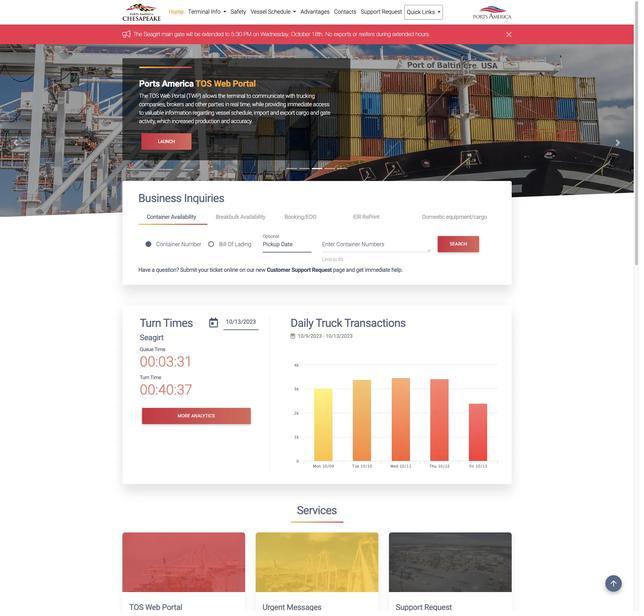 Task type: locate. For each thing, give the bounding box(es) containing it.
0 horizontal spatial on
[[240, 267, 246, 273]]

1 horizontal spatial on
[[253, 31, 259, 37]]

1 horizontal spatial tos
[[196, 79, 212, 89]]

eir reprint link
[[345, 211, 414, 224]]

1 vertical spatial request
[[312, 267, 332, 273]]

page
[[333, 267, 345, 273]]

daily
[[291, 316, 314, 330]]

1 horizontal spatial extended
[[393, 31, 414, 37]]

calendar day image
[[210, 318, 218, 328]]

turn
[[140, 316, 161, 330], [140, 375, 149, 381]]

submit
[[180, 267, 197, 273]]

portal up terminal
[[233, 79, 256, 89]]

the up companies,
[[139, 93, 148, 99]]

0 vertical spatial tos
[[196, 79, 212, 89]]

eir
[[354, 214, 361, 221]]

support request
[[361, 8, 402, 15]]

reprint
[[363, 214, 380, 221]]

enter container numbers
[[322, 241, 385, 248]]

1 vertical spatial time
[[150, 375, 161, 381]]

turn up queue
[[140, 316, 161, 330]]

0 horizontal spatial portal
[[172, 93, 185, 99]]

business
[[138, 192, 182, 205]]

support up reefers
[[361, 8, 381, 15]]

time inside queue time 00:03:31
[[155, 347, 165, 353]]

main content containing 00:03:31
[[117, 181, 517, 612]]

valuable
[[145, 110, 164, 116]]

hours.
[[416, 31, 431, 37]]

1 horizontal spatial portal
[[233, 79, 256, 89]]

gate
[[175, 31, 185, 37], [320, 110, 331, 116]]

domestic
[[422, 214, 445, 221]]

links
[[422, 9, 435, 15]]

bill
[[219, 241, 227, 248]]

container availability link
[[138, 211, 207, 225]]

0 vertical spatial portal
[[233, 79, 256, 89]]

turn up 00:40:37
[[140, 375, 149, 381]]

0 vertical spatial support
[[361, 8, 381, 15]]

10/13/2023
[[326, 333, 353, 339]]

the seagirt main gate will be extended to 5:30 pm on wednesday, october 18th.  no exports or reefers during extended hours. link
[[134, 31, 431, 37]]

support
[[361, 8, 381, 15], [292, 267, 311, 273]]

our
[[247, 267, 255, 273]]

portal inside the tos web portal (twp) allows the terminal to communicate with trucking companies,                         brokers and other parties in real time, while providing immediate access to valuable                         information regarding vessel schedule, import and export cargo and gate activity, which increased production and accuracy.
[[172, 93, 185, 99]]

on inside main content
[[240, 267, 246, 273]]

seagirt up queue
[[140, 333, 164, 342]]

equipment/cargo
[[446, 214, 487, 221]]

time right queue
[[155, 347, 165, 353]]

1 vertical spatial tos
[[149, 93, 159, 99]]

to left 50
[[333, 257, 337, 262]]

inquiries
[[184, 192, 224, 205]]

0 horizontal spatial support
[[292, 267, 311, 273]]

time for 00:03:31
[[155, 347, 165, 353]]

more analytics link
[[142, 408, 251, 425]]

1 horizontal spatial gate
[[320, 110, 331, 116]]

availability down business inquiries
[[171, 214, 196, 221]]

on
[[253, 31, 259, 37], [240, 267, 246, 273]]

1 extended from the left
[[202, 31, 224, 37]]

container left number
[[156, 241, 180, 248]]

time inside "turn time 00:40:37"
[[150, 375, 161, 381]]

1 vertical spatial support
[[292, 267, 311, 273]]

the inside the tos web portal (twp) allows the terminal to communicate with trucking companies,                         brokers and other parties in real time, while providing immediate access to valuable                         information regarding vessel schedule, import and export cargo and gate activity, which increased production and accuracy.
[[139, 93, 148, 99]]

1 horizontal spatial immediate
[[365, 267, 391, 273]]

the for the seagirt main gate will be extended to 5:30 pm on wednesday, october 18th.  no exports or reefers during extended hours.
[[134, 31, 142, 37]]

1 vertical spatial web
[[160, 93, 171, 99]]

10/9/2023 - 10/13/2023
[[298, 333, 353, 339]]

1 vertical spatial portal
[[172, 93, 185, 99]]

services
[[297, 504, 337, 517]]

reefers
[[359, 31, 375, 37]]

0 horizontal spatial request
[[312, 267, 332, 273]]

turn for turn time 00:40:37
[[140, 375, 149, 381]]

time up 00:40:37
[[150, 375, 161, 381]]

info
[[211, 8, 221, 15]]

2 turn from the top
[[140, 375, 149, 381]]

support right customer
[[292, 267, 311, 273]]

have
[[138, 267, 151, 273]]

seagirt inside main content
[[140, 333, 164, 342]]

0 vertical spatial seagirt
[[144, 31, 160, 37]]

0 horizontal spatial gate
[[175, 31, 185, 37]]

1 availability from the left
[[171, 214, 196, 221]]

vessel
[[251, 8, 267, 15]]

turn time 00:40:37
[[140, 375, 192, 398]]

the seagirt main gate will be extended to 5:30 pm on wednesday, october 18th.  no exports or reefers during extended hours.
[[134, 31, 431, 37]]

tos up allows
[[196, 79, 212, 89]]

1 turn from the top
[[140, 316, 161, 330]]

0 vertical spatial time
[[155, 347, 165, 353]]

availability for container availability
[[171, 214, 196, 221]]

on left our
[[240, 267, 246, 273]]

1 vertical spatial immediate
[[365, 267, 391, 273]]

search
[[450, 242, 467, 247]]

availability inside 'link'
[[240, 214, 266, 221]]

tos
[[196, 79, 212, 89], [149, 93, 159, 99]]

0 vertical spatial gate
[[175, 31, 185, 37]]

numbers
[[362, 241, 385, 248]]

container down business
[[147, 214, 170, 221]]

home link
[[167, 5, 186, 19]]

the
[[218, 93, 226, 99]]

2 availability from the left
[[240, 214, 266, 221]]

tos inside the tos web portal (twp) allows the terminal to communicate with trucking companies,                         brokers and other parties in real time, while providing immediate access to valuable                         information regarding vessel schedule, import and export cargo and gate activity, which increased production and accuracy.
[[149, 93, 159, 99]]

queue
[[140, 347, 154, 353]]

will
[[186, 31, 193, 37]]

booking/edo
[[285, 214, 317, 221]]

to left 5:30
[[225, 31, 230, 37]]

the
[[134, 31, 142, 37], [139, 93, 148, 99]]

1 vertical spatial gate
[[320, 110, 331, 116]]

gate left "will"
[[175, 31, 185, 37]]

extended right during
[[393, 31, 414, 37]]

vessel schedule
[[251, 8, 292, 15]]

0 vertical spatial the
[[134, 31, 142, 37]]

0 vertical spatial immediate
[[288, 101, 312, 108]]

immediate right get
[[365, 267, 391, 273]]

container number
[[156, 241, 202, 248]]

1 vertical spatial seagirt
[[140, 333, 164, 342]]

export
[[280, 110, 295, 116]]

0 horizontal spatial immediate
[[288, 101, 312, 108]]

portal
[[233, 79, 256, 89], [172, 93, 185, 99]]

have a question? submit your ticket online on our new customer support request page and get immediate help.
[[138, 267, 403, 273]]

on right pm
[[253, 31, 259, 37]]

1 horizontal spatial web
[[214, 79, 231, 89]]

tos up companies,
[[149, 93, 159, 99]]

-
[[323, 333, 325, 339]]

customer support request link
[[267, 267, 332, 273]]

to inside main content
[[333, 257, 337, 262]]

0 horizontal spatial web
[[160, 93, 171, 99]]

and left get
[[346, 267, 355, 273]]

0 vertical spatial web
[[214, 79, 231, 89]]

request down the "limit"
[[312, 267, 332, 273]]

0 horizontal spatial tos
[[149, 93, 159, 99]]

providing
[[265, 101, 286, 108]]

tos web portal image
[[0, 44, 634, 318]]

launch
[[158, 139, 175, 144]]

1 vertical spatial turn
[[140, 375, 149, 381]]

container for container number
[[156, 241, 180, 248]]

None text field
[[224, 316, 259, 330]]

main content
[[117, 181, 517, 612]]

during
[[377, 31, 391, 37]]

1 vertical spatial the
[[139, 93, 148, 99]]

gate down access
[[320, 110, 331, 116]]

while
[[252, 101, 264, 108]]

bill of lading
[[219, 241, 252, 248]]

1 vertical spatial on
[[240, 267, 246, 273]]

web up the
[[214, 79, 231, 89]]

request left quick
[[382, 8, 402, 15]]

immediate up cargo
[[288, 101, 312, 108]]

availability right the breakbulk
[[240, 214, 266, 221]]

companies,
[[139, 101, 166, 108]]

50
[[338, 257, 343, 262]]

breakbulk
[[216, 214, 239, 221]]

extended right be
[[202, 31, 224, 37]]

0 vertical spatial on
[[253, 31, 259, 37]]

the left main at the top left
[[134, 31, 142, 37]]

domestic equipment/cargo
[[422, 214, 487, 221]]

18th.
[[312, 31, 324, 37]]

0 horizontal spatial availability
[[171, 214, 196, 221]]

more
[[178, 414, 190, 419]]

turn inside "turn time 00:40:37"
[[140, 375, 149, 381]]

the inside 'alert'
[[134, 31, 142, 37]]

0 vertical spatial turn
[[140, 316, 161, 330]]

schedule
[[268, 8, 291, 15]]

new
[[256, 267, 266, 273]]

portal up brokers at the top of page
[[172, 93, 185, 99]]

request inside main content
[[312, 267, 332, 273]]

october
[[291, 31, 310, 37]]

1 horizontal spatial availability
[[240, 214, 266, 221]]

terminal
[[188, 8, 210, 15]]

0 horizontal spatial extended
[[202, 31, 224, 37]]

1 horizontal spatial request
[[382, 8, 402, 15]]

terminal info
[[188, 8, 222, 15]]

web up brokers at the top of page
[[160, 93, 171, 99]]

times
[[163, 316, 193, 330]]

on inside 'alert'
[[253, 31, 259, 37]]

with
[[286, 93, 295, 99]]

brokers
[[167, 101, 184, 108]]

time
[[155, 347, 165, 353], [150, 375, 161, 381]]

enter
[[322, 241, 335, 248]]

seagirt left main at the top left
[[144, 31, 160, 37]]

breakbulk availability link
[[207, 211, 276, 224]]

immediate inside the tos web portal (twp) allows the terminal to communicate with trucking companies,                         brokers and other parties in real time, while providing immediate access to valuable                         information regarding vessel schedule, import and export cargo and gate activity, which increased production and accuracy.
[[288, 101, 312, 108]]

domestic equipment/cargo link
[[414, 211, 496, 224]]

parties
[[208, 101, 224, 108]]



Task type: describe. For each thing, give the bounding box(es) containing it.
ticket
[[210, 267, 223, 273]]

web inside the tos web portal (twp) allows the terminal to communicate with trucking companies,                         brokers and other parties in real time, while providing immediate access to valuable                         information regarding vessel schedule, import and export cargo and gate activity, which increased production and accuracy.
[[160, 93, 171, 99]]

allows
[[202, 93, 217, 99]]

calendar week image
[[291, 334, 295, 339]]

bullhorn image
[[122, 30, 134, 38]]

gate inside the tos web portal (twp) allows the terminal to communicate with trucking companies,                         brokers and other parties in real time, while providing immediate access to valuable                         information regarding vessel schedule, import and export cargo and gate activity, which increased production and accuracy.
[[320, 110, 331, 116]]

quick links link
[[405, 5, 444, 20]]

and down '(twp)'
[[185, 101, 194, 108]]

contacts link
[[332, 5, 359, 19]]

america
[[162, 79, 194, 89]]

Optional text field
[[263, 239, 312, 253]]

to up activity,
[[139, 110, 144, 116]]

optional
[[263, 234, 279, 239]]

ports
[[139, 79, 160, 89]]

1 horizontal spatial support
[[361, 8, 381, 15]]

and inside main content
[[346, 267, 355, 273]]

safety
[[231, 8, 246, 15]]

search button
[[438, 236, 479, 252]]

schedule,
[[231, 110, 253, 116]]

pm
[[244, 31, 252, 37]]

terminal
[[227, 93, 246, 99]]

the for the tos web portal (twp) allows the terminal to communicate with trucking companies,                         brokers and other parties in real time, while providing immediate access to valuable                         information regarding vessel schedule, import and export cargo and gate activity, which increased production and accuracy.
[[139, 93, 148, 99]]

close image
[[507, 30, 512, 39]]

and down "vessel"
[[221, 118, 230, 125]]

business inquiries
[[138, 192, 224, 205]]

immediate inside main content
[[365, 267, 391, 273]]

exports
[[334, 31, 351, 37]]

0 vertical spatial request
[[382, 8, 402, 15]]

vessel
[[216, 110, 230, 116]]

more analytics
[[178, 414, 215, 419]]

gate inside 'alert'
[[175, 31, 185, 37]]

support inside main content
[[292, 267, 311, 273]]

regarding
[[193, 110, 214, 116]]

lading
[[235, 241, 252, 248]]

a
[[152, 267, 155, 273]]

seagirt inside 'alert'
[[144, 31, 160, 37]]

truck
[[316, 316, 342, 330]]

help.
[[392, 267, 403, 273]]

00:03:31
[[140, 354, 192, 370]]

breakbulk availability
[[216, 214, 266, 221]]

to inside 'alert'
[[225, 31, 230, 37]]

and down providing
[[270, 110, 279, 116]]

advantages
[[301, 8, 330, 15]]

container up 50
[[337, 241, 361, 248]]

the seagirt main gate will be extended to 5:30 pm on wednesday, october 18th.  no exports or reefers during extended hours. alert
[[0, 25, 634, 44]]

access
[[313, 101, 330, 108]]

cargo
[[296, 110, 309, 116]]

quick links
[[407, 9, 437, 15]]

of
[[228, 241, 234, 248]]

2 extended from the left
[[393, 31, 414, 37]]

and down access
[[311, 110, 319, 116]]

container availability
[[147, 214, 196, 221]]

booking/edo link
[[276, 211, 345, 224]]

daily truck transactions
[[291, 316, 406, 330]]

(twp)
[[187, 93, 201, 99]]

container for container availability
[[147, 214, 170, 221]]

go to top image
[[606, 576, 622, 592]]

10/9/2023
[[298, 333, 322, 339]]

quick
[[407, 9, 421, 15]]

limit
[[322, 257, 332, 262]]

analytics
[[191, 414, 215, 419]]

real
[[230, 101, 239, 108]]

no
[[326, 31, 333, 37]]

question?
[[156, 267, 179, 273]]

time,
[[240, 101, 251, 108]]

safety link
[[229, 5, 249, 19]]

terminal info link
[[186, 5, 229, 19]]

advantages link
[[299, 5, 332, 19]]

import
[[254, 110, 269, 116]]

home
[[169, 8, 184, 15]]

communicate
[[252, 93, 285, 99]]

availability for breakbulk availability
[[240, 214, 266, 221]]

which
[[157, 118, 171, 125]]

00:40:37
[[140, 382, 192, 398]]

time for 00:40:37
[[150, 375, 161, 381]]

turn for turn times
[[140, 316, 161, 330]]

launch link
[[141, 134, 192, 150]]

turn times
[[140, 316, 193, 330]]

Enter Container Numbers text field
[[322, 241, 431, 253]]

support request link
[[359, 5, 405, 19]]

main
[[162, 31, 173, 37]]

to up 'time,'
[[247, 93, 251, 99]]

limit to 50
[[322, 257, 343, 262]]

transactions
[[345, 316, 406, 330]]

5:30
[[231, 31, 242, 37]]

increased
[[172, 118, 194, 125]]

get
[[356, 267, 364, 273]]

ports america tos web portal
[[139, 79, 256, 89]]

customer
[[267, 267, 291, 273]]

activity,
[[139, 118, 156, 125]]

production
[[195, 118, 220, 125]]

your
[[198, 267, 209, 273]]

be
[[195, 31, 201, 37]]



Task type: vqa. For each thing, say whether or not it's contained in the screenshot.
Full
no



